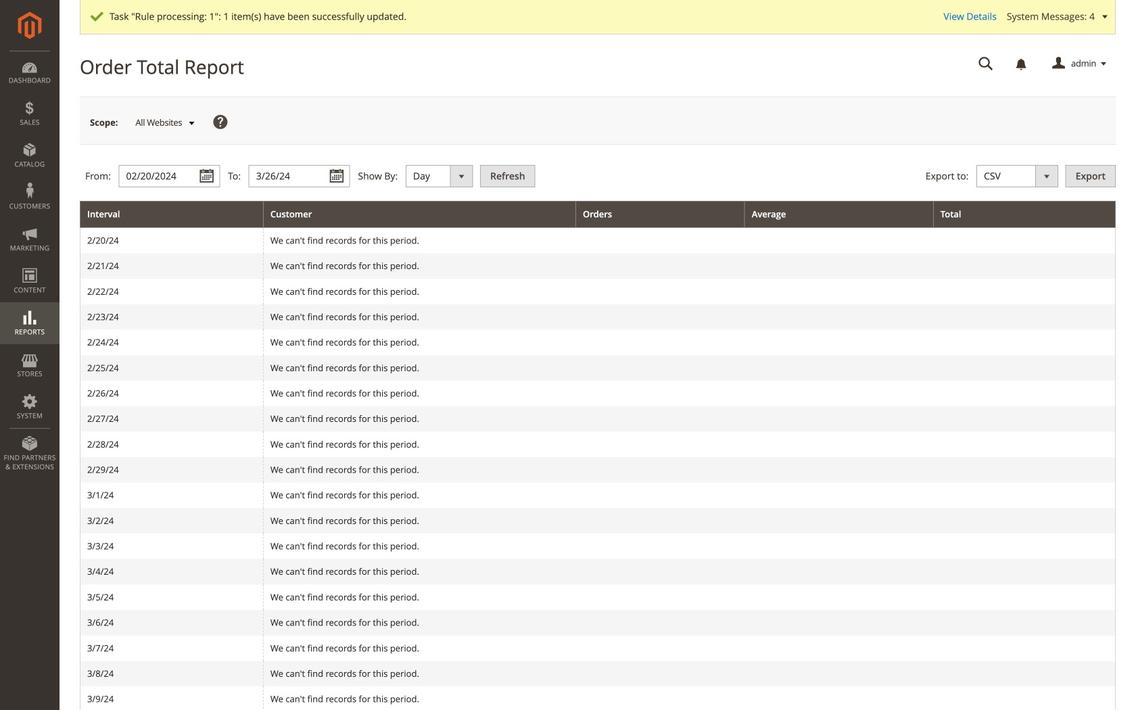 Task type: locate. For each thing, give the bounding box(es) containing it.
None text field
[[119, 165, 220, 187]]

None text field
[[969, 52, 1003, 76], [249, 165, 350, 187], [969, 52, 1003, 76], [249, 165, 350, 187]]

menu bar
[[0, 51, 60, 478]]

magento admin panel image
[[18, 11, 42, 39]]



